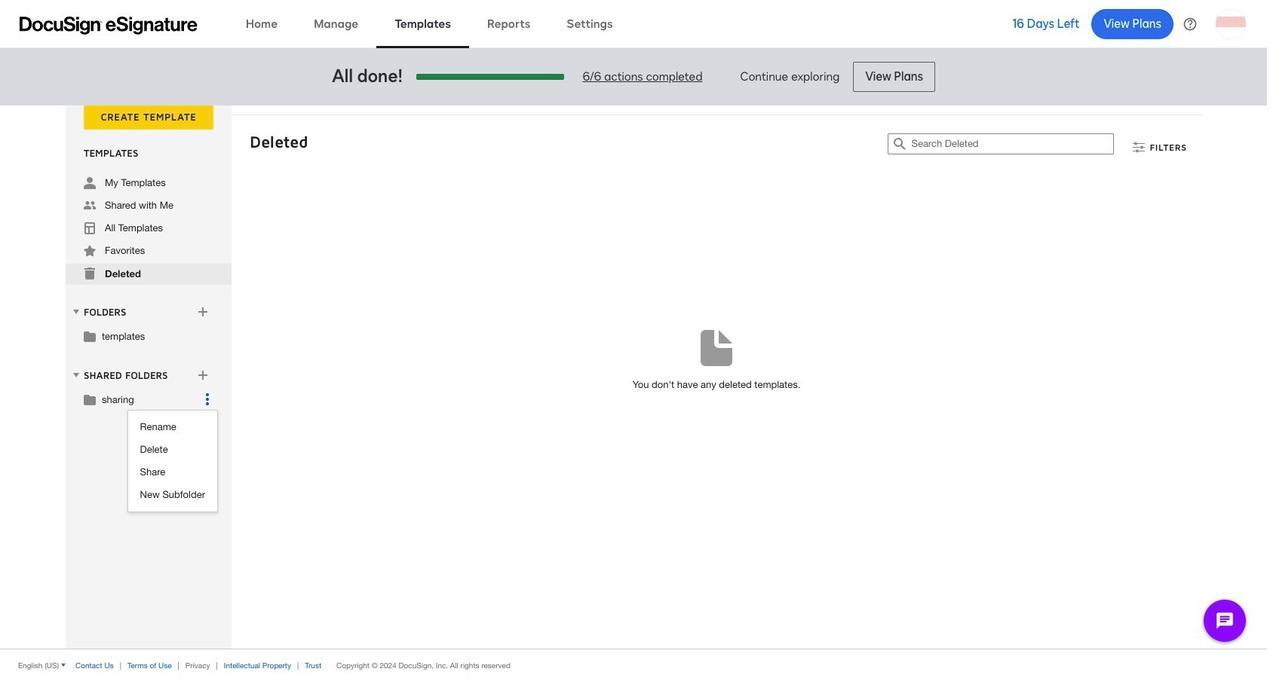 Task type: locate. For each thing, give the bounding box(es) containing it.
folder image
[[84, 330, 96, 342]]

docusign esignature image
[[20, 16, 198, 34]]

star filled image
[[84, 245, 96, 257]]

your uploaded profile image image
[[1216, 9, 1246, 39]]

folder image
[[84, 394, 96, 406]]

trash image
[[84, 268, 96, 280]]

user image
[[84, 177, 96, 189]]

more info region
[[0, 649, 1267, 682]]

Search Deleted text field
[[911, 134, 1114, 154]]

view shared folders image
[[70, 369, 82, 382]]

menu
[[128, 416, 217, 507]]



Task type: describe. For each thing, give the bounding box(es) containing it.
templates image
[[84, 222, 96, 235]]

menu inside secondary navigation region
[[128, 416, 217, 507]]

secondary navigation region
[[66, 104, 1205, 649]]

shared image
[[84, 200, 96, 212]]

view folders image
[[70, 306, 82, 318]]



Task type: vqa. For each thing, say whether or not it's contained in the screenshot.
Search Inbox and Folders text field
no



